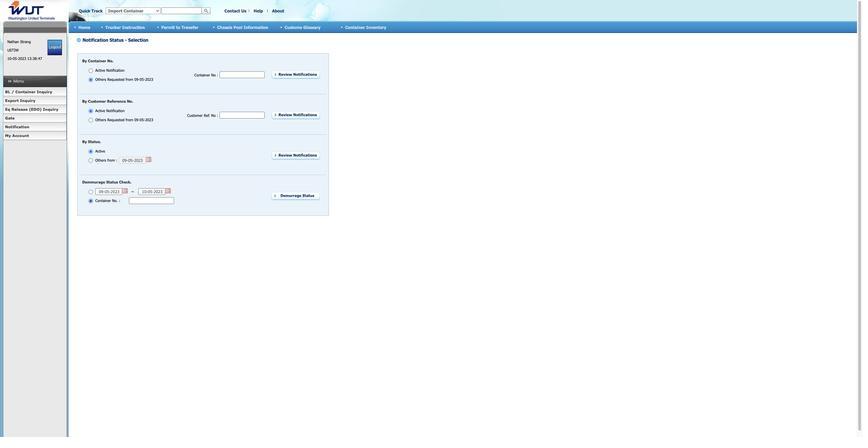 Task type: describe. For each thing, give the bounding box(es) containing it.
about link
[[272, 8, 284, 13]]

bl
[[5, 90, 10, 94]]

trucker
[[105, 25, 121, 29]]

gate link
[[3, 114, 67, 123]]

instruction
[[122, 25, 145, 29]]

chassis pool information
[[217, 25, 268, 29]]

permit
[[161, 25, 175, 29]]

inventory
[[366, 25, 386, 29]]

glossary
[[303, 25, 321, 29]]

05-
[[13, 56, 18, 61]]

contact us link
[[224, 8, 246, 13]]

container inventory
[[345, 25, 386, 29]]

login image
[[48, 40, 62, 55]]

eq
[[5, 107, 10, 111]]

quick
[[79, 8, 90, 13]]

chassis
[[217, 25, 232, 29]]

my account link
[[3, 131, 67, 140]]

home
[[78, 25, 90, 29]]

2023
[[18, 56, 26, 61]]

notification
[[5, 125, 29, 129]]

track
[[91, 8, 103, 13]]

nathan strang
[[7, 39, 31, 44]]

quick track
[[79, 8, 103, 13]]

pool
[[234, 25, 242, 29]]

information
[[244, 25, 268, 29]]

inquiry for container
[[37, 90, 52, 94]]

ustiw
[[7, 48, 19, 52]]

1 horizontal spatial container
[[345, 25, 365, 29]]

trucker instruction
[[105, 25, 145, 29]]

eq release (edo) inquiry
[[5, 107, 58, 111]]

export inquiry
[[5, 98, 35, 103]]

help
[[254, 8, 263, 13]]



Task type: vqa. For each thing, say whether or not it's contained in the screenshot.
Instruction
yes



Task type: locate. For each thing, give the bounding box(es) containing it.
us
[[241, 8, 246, 13]]

export
[[5, 98, 19, 103]]

bl / container inquiry link
[[3, 88, 67, 96]]

gate
[[5, 116, 15, 120]]

customs
[[285, 25, 302, 29]]

about
[[272, 8, 284, 13]]

contact us
[[224, 8, 246, 13]]

0 vertical spatial inquiry
[[37, 90, 52, 94]]

2 vertical spatial inquiry
[[43, 107, 58, 111]]

inquiry
[[37, 90, 52, 94], [20, 98, 35, 103], [43, 107, 58, 111]]

10-
[[7, 56, 13, 61]]

1 vertical spatial inquiry
[[20, 98, 35, 103]]

my account
[[5, 133, 29, 138]]

nathan
[[7, 39, 19, 44]]

help link
[[254, 8, 263, 13]]

0 horizontal spatial container
[[15, 90, 36, 94]]

customs glossary
[[285, 25, 321, 29]]

account
[[12, 133, 29, 138]]

1 vertical spatial container
[[15, 90, 36, 94]]

permit to transfer
[[161, 25, 198, 29]]

notification link
[[3, 123, 67, 131]]

eq release (edo) inquiry link
[[3, 105, 67, 114]]

/
[[11, 90, 14, 94]]

container left inventory
[[345, 25, 365, 29]]

to
[[176, 25, 180, 29]]

container
[[345, 25, 365, 29], [15, 90, 36, 94]]

inquiry up export inquiry link
[[37, 90, 52, 94]]

contact
[[224, 8, 240, 13]]

inquiry for (edo)
[[43, 107, 58, 111]]

export inquiry link
[[3, 96, 67, 105]]

my
[[5, 133, 11, 138]]

None text field
[[161, 7, 202, 14]]

inquiry right (edo)
[[43, 107, 58, 111]]

13:38:47
[[27, 56, 42, 61]]

transfer
[[181, 25, 198, 29]]

strang
[[20, 39, 31, 44]]

container up export inquiry
[[15, 90, 36, 94]]

inquiry down bl / container inquiry
[[20, 98, 35, 103]]

bl / container inquiry
[[5, 90, 52, 94]]

10-05-2023 13:38:47
[[7, 56, 42, 61]]

0 vertical spatial container
[[345, 25, 365, 29]]

release
[[11, 107, 28, 111]]

(edo)
[[29, 107, 42, 111]]



